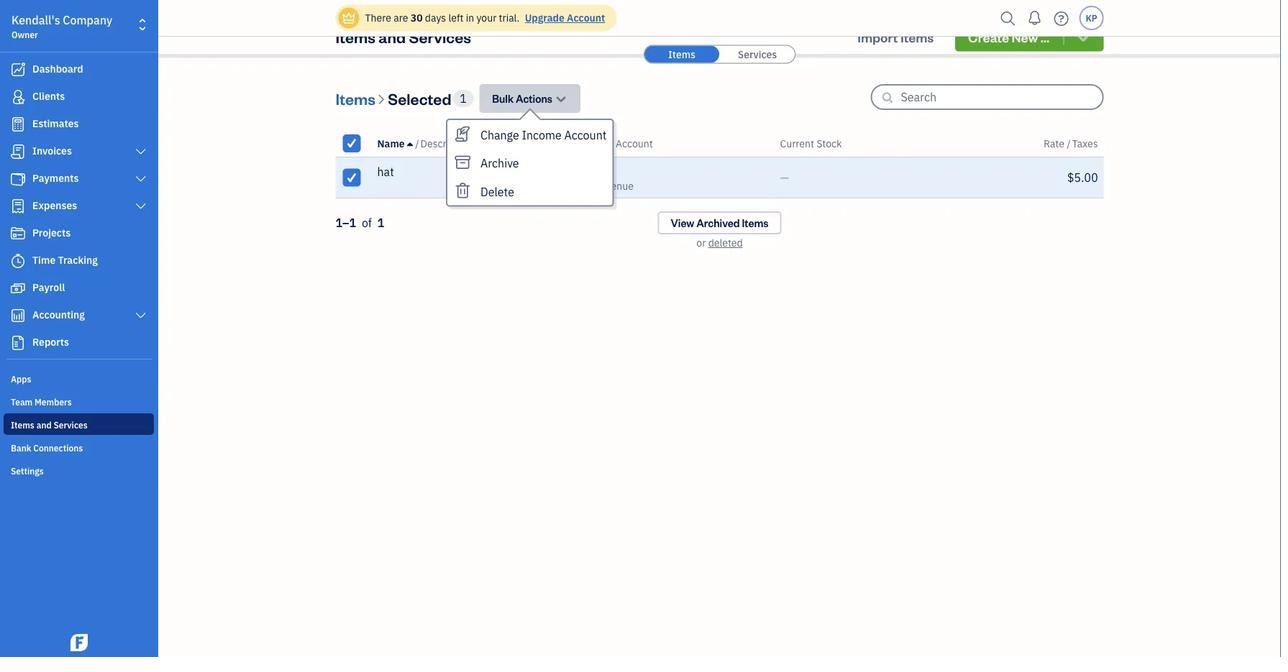 Task type: describe. For each thing, give the bounding box(es) containing it.
timer image
[[9, 254, 27, 268]]

check image
[[345, 136, 358, 150]]

archived
[[697, 216, 740, 230]]

items inside main element
[[11, 419, 34, 431]]

0 vertical spatial items and services
[[336, 26, 471, 47]]

estimates
[[32, 117, 79, 130]]

main element
[[0, 0, 194, 658]]

report image
[[9, 336, 27, 350]]

freshbooks image
[[68, 635, 91, 652]]

create new … button
[[955, 22, 1104, 51]]

selected
[[388, 88, 451, 109]]

delete
[[481, 184, 514, 199]]

bank
[[11, 442, 31, 454]]

and inside main element
[[36, 419, 52, 431]]

bank connections link
[[4, 437, 154, 458]]

items inside button
[[901, 28, 934, 45]]

import items button
[[845, 22, 947, 51]]

go to help image
[[1050, 8, 1073, 29]]

chevron large down image for accounting
[[134, 310, 147, 322]]

import
[[858, 28, 898, 45]]

chart image
[[9, 309, 27, 323]]

reports
[[32, 336, 69, 349]]

items and services inside items and services link
[[11, 419, 88, 431]]

owner
[[12, 29, 38, 40]]

client image
[[9, 90, 27, 104]]

bulk actions button
[[479, 84, 581, 113]]

bulk actions
[[492, 92, 552, 105]]

payroll
[[32, 281, 65, 294]]

estimates link
[[4, 112, 154, 137]]

1 horizontal spatial income
[[579, 137, 614, 150]]

description link
[[421, 137, 472, 150]]

expenses link
[[4, 194, 154, 219]]

team members
[[11, 396, 72, 408]]

1 vertical spatial 1
[[378, 215, 384, 231]]

or
[[697, 236, 706, 250]]

there
[[365, 11, 391, 24]]

services inside main element
[[54, 419, 88, 431]]

payments
[[32, 172, 79, 185]]

expense image
[[9, 199, 27, 214]]

kp button
[[1080, 6, 1104, 30]]

taxes
[[1072, 137, 1098, 150]]

kendall's
[[12, 13, 60, 28]]

items link
[[645, 46, 719, 63]]

your
[[477, 11, 497, 24]]

days
[[425, 11, 446, 24]]

kp
[[1086, 12, 1097, 24]]

income inside change income account button
[[522, 127, 562, 142]]

description
[[421, 137, 472, 150]]

invoices link
[[4, 139, 154, 165]]

left
[[449, 11, 464, 24]]

settings
[[11, 465, 44, 477]]

create new … button
[[955, 22, 1104, 51]]

search image
[[997, 8, 1020, 29]]

stock
[[817, 137, 842, 150]]

money image
[[9, 281, 27, 296]]

there are 30 days left in your trial. upgrade account
[[365, 11, 605, 24]]

caretup image
[[407, 138, 413, 149]]

chevrondown image
[[1075, 29, 1092, 44]]

accounting link
[[4, 303, 154, 329]]

1 horizontal spatial and
[[379, 26, 406, 47]]

deleted link
[[708, 236, 743, 250]]

time tracking
[[32, 254, 98, 267]]

project image
[[9, 227, 27, 241]]

services link
[[720, 46, 795, 63]]

items and services link
[[4, 414, 154, 435]]

view archived items link
[[658, 212, 782, 235]]

rate link
[[1044, 137, 1067, 150]]

30
[[411, 11, 423, 24]]

clients link
[[4, 84, 154, 110]]

1–1 of 1
[[336, 215, 384, 231]]

bank connections
[[11, 442, 83, 454]]

rate
[[1044, 137, 1065, 150]]

income account
[[579, 137, 653, 150]]

estimate image
[[9, 117, 27, 132]]

reports link
[[4, 330, 154, 356]]

accounting
[[32, 308, 85, 322]]



Task type: locate. For each thing, give the bounding box(es) containing it.
1 horizontal spatial /
[[1067, 137, 1071, 150]]

change income account button
[[448, 120, 613, 149]]

3 chevron large down image from the top
[[134, 310, 147, 322]]

kendall's company owner
[[12, 13, 112, 40]]

dashboard image
[[9, 63, 27, 77]]

hat
[[377, 164, 394, 180]]

bulk
[[492, 92, 514, 105]]

items button
[[336, 87, 376, 110]]

time
[[32, 254, 56, 267]]

and
[[379, 26, 406, 47], [36, 419, 52, 431]]

create
[[968, 28, 1009, 45]]

$5.00
[[1067, 170, 1098, 185]]

rate / taxes
[[1044, 137, 1098, 150]]

apps link
[[4, 368, 154, 389]]

0 vertical spatial services
[[409, 26, 471, 47]]

1 horizontal spatial 1
[[460, 91, 467, 106]]

notifications image
[[1023, 4, 1046, 32]]

0 vertical spatial chevron large down image
[[134, 146, 147, 158]]

archive
[[481, 156, 519, 171]]

account right upgrade
[[567, 11, 605, 24]]

settings link
[[4, 460, 154, 481]]

and down team members
[[36, 419, 52, 431]]

chevron large down image inside expenses link
[[134, 201, 147, 212]]

connections
[[33, 442, 83, 454]]

0 horizontal spatial and
[[36, 419, 52, 431]]

of
[[362, 215, 372, 231]]

0 vertical spatial and
[[379, 26, 406, 47]]

income up "revenue" on the top of the page
[[579, 137, 614, 150]]

items
[[336, 26, 376, 47], [901, 28, 934, 45], [668, 47, 696, 61], [336, 88, 376, 109], [742, 216, 769, 230], [11, 419, 34, 431]]

name
[[377, 137, 405, 150]]

current
[[780, 137, 814, 150]]

items and services up bank connections
[[11, 419, 88, 431]]

apps
[[11, 373, 31, 385]]

2 horizontal spatial services
[[738, 47, 777, 61]]

current stock link
[[780, 137, 842, 150]]

upgrade account link
[[522, 11, 605, 24]]

2 vertical spatial services
[[54, 419, 88, 431]]

2 / from the left
[[1067, 137, 1071, 150]]

income
[[522, 127, 562, 142], [579, 137, 614, 150]]

projects link
[[4, 221, 154, 247]]

1 vertical spatial and
[[36, 419, 52, 431]]

account down chevrondown icon
[[564, 127, 607, 142]]

income account link
[[579, 137, 653, 150]]

chevron large down image for expenses
[[134, 201, 147, 212]]

import items
[[858, 28, 934, 45]]

1 vertical spatial chevron large down image
[[134, 201, 147, 212]]

team members link
[[4, 391, 154, 412]]

view
[[671, 216, 694, 230]]

crown image
[[341, 10, 356, 26]]

2 vertical spatial chevron large down image
[[134, 310, 147, 322]]

chevron large down image for invoices
[[134, 146, 147, 158]]

new
[[1012, 28, 1038, 45]]

name link
[[377, 137, 415, 150]]

dashboard link
[[4, 57, 154, 83]]

1
[[460, 91, 467, 106], [378, 215, 384, 231]]

company
[[63, 13, 112, 28]]

…
[[1041, 28, 1050, 45]]

1 / from the left
[[415, 137, 419, 150]]

1 chevron large down image from the top
[[134, 146, 147, 158]]

chevron large down image down chevron large down image
[[134, 201, 147, 212]]

0 horizontal spatial items and services
[[11, 419, 88, 431]]

chevron large down image down payroll link
[[134, 310, 147, 322]]

—
[[780, 170, 789, 185]]

payment image
[[9, 172, 27, 186]]

members
[[35, 396, 72, 408]]

0 horizontal spatial 1
[[378, 215, 384, 231]]

/
[[415, 137, 419, 150], [1067, 137, 1071, 150]]

Search text field
[[901, 86, 1103, 109]]

chevron large down image up chevron large down image
[[134, 146, 147, 158]]

time tracking link
[[4, 248, 154, 274]]

2 chevron large down image from the top
[[134, 201, 147, 212]]

0 horizontal spatial services
[[54, 419, 88, 431]]

income up "archive" button at the left top of the page
[[522, 127, 562, 142]]

services
[[409, 26, 471, 47], [738, 47, 777, 61], [54, 419, 88, 431]]

chevron large down image
[[134, 146, 147, 158], [134, 201, 147, 212], [134, 310, 147, 322]]

items and services
[[336, 26, 471, 47], [11, 419, 88, 431]]

0 horizontal spatial income
[[522, 127, 562, 142]]

payroll link
[[4, 276, 154, 301]]

account inside button
[[564, 127, 607, 142]]

expenses
[[32, 199, 77, 212]]

tracking
[[58, 254, 98, 267]]

deleted
[[708, 236, 743, 250]]

chevron large down image
[[134, 173, 147, 185]]

clients
[[32, 90, 65, 103]]

account up "revenue" on the top of the page
[[616, 137, 653, 150]]

items and services down are
[[336, 26, 471, 47]]

/ right rate
[[1067, 137, 1071, 150]]

1 right of
[[378, 215, 384, 231]]

1 horizontal spatial services
[[409, 26, 471, 47]]

view archived items or deleted
[[671, 216, 769, 250]]

delete button
[[448, 177, 613, 205]]

in
[[466, 11, 474, 24]]

change income account
[[481, 127, 607, 142]]

0 vertical spatial 1
[[460, 91, 467, 106]]

change
[[481, 127, 519, 142]]

invoice image
[[9, 145, 27, 159]]

create new …
[[968, 28, 1050, 45]]

revenue
[[595, 180, 634, 193]]

upgrade
[[525, 11, 565, 24]]

are
[[394, 11, 408, 24]]

1 vertical spatial services
[[738, 47, 777, 61]]

current stock
[[780, 137, 842, 150]]

0 horizontal spatial /
[[415, 137, 419, 150]]

and down are
[[379, 26, 406, 47]]

account
[[567, 11, 605, 24], [564, 127, 607, 142], [616, 137, 653, 150]]

chevrondown image
[[555, 91, 568, 106]]

projects
[[32, 226, 71, 240]]

archive button
[[448, 149, 613, 177]]

items inside the view archived items or deleted
[[742, 216, 769, 230]]

/ right 'caretup' image
[[415, 137, 419, 150]]

payments link
[[4, 166, 154, 192]]

1–1
[[336, 215, 356, 231]]

team
[[11, 396, 33, 408]]

1 left bulk
[[460, 91, 467, 106]]

1 vertical spatial items and services
[[11, 419, 88, 431]]

actions
[[516, 92, 552, 105]]

1 horizontal spatial items and services
[[336, 26, 471, 47]]



Task type: vqa. For each thing, say whether or not it's contained in the screenshot.
the Taxes
yes



